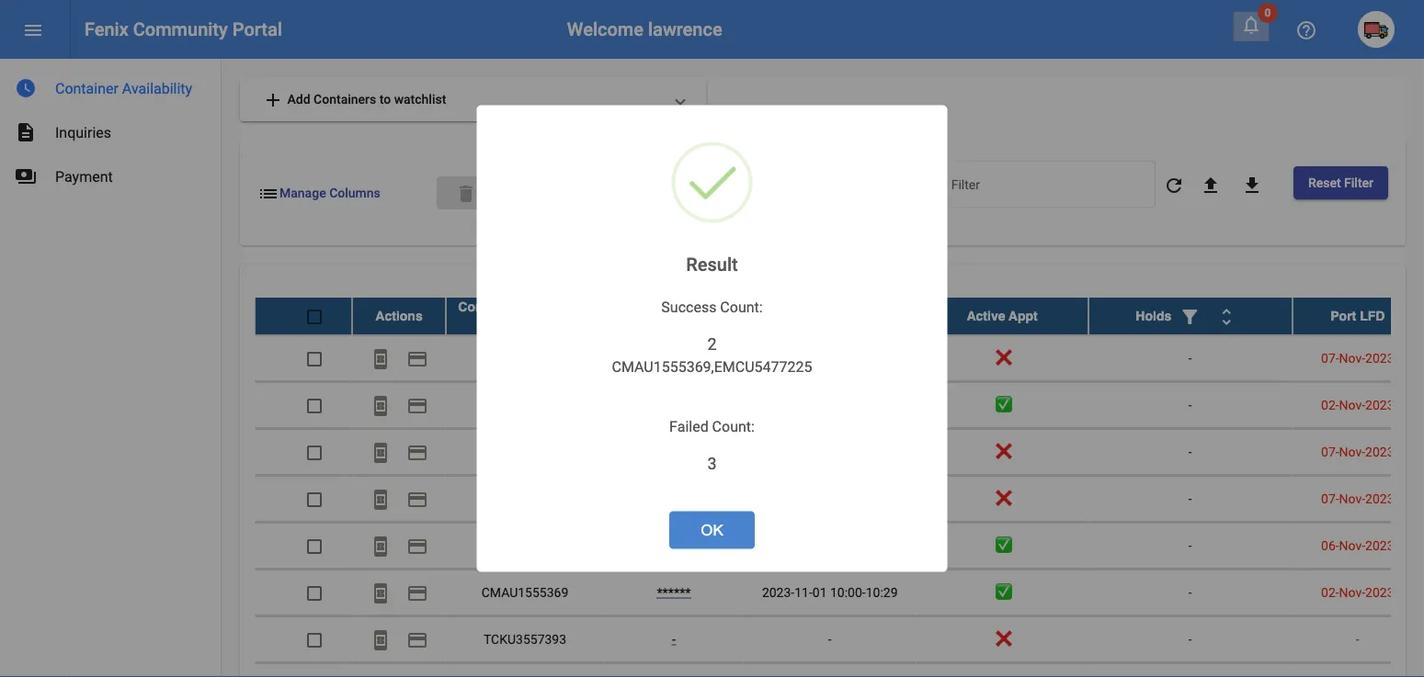 Task type: vqa. For each thing, say whether or not it's contained in the screenshot.
the "actions"
yes



Task type: describe. For each thing, give the bounding box(es) containing it.
✅ for ****** link related to 02-
[[996, 585, 1009, 600]]

1 payment button from the top
[[399, 340, 436, 377]]

tcku3557393
[[484, 632, 567, 647]]

1 ✅ from the top
[[996, 397, 1009, 413]]

2
[[708, 335, 717, 354]]

07-nov-2023 for fourth payment button from the top of the 'grid' containing filter_alt
[[1322, 491, 1395, 506]]

delete
[[455, 183, 477, 205]]

no color image for file_download button
[[1241, 175, 1264, 197]]

07- for fifth payment button from the bottom
[[1322, 444, 1340, 459]]

port lfd column header
[[1293, 298, 1423, 334]]

help_outline
[[1296, 19, 1318, 41]]

filter
[[1345, 175, 1374, 190]]

port
[[1331, 309, 1357, 323]]

book_online for fifth payment button from the bottom
[[370, 442, 392, 464]]

description
[[15, 121, 37, 143]]

no color image for help_outline popup button
[[1296, 19, 1318, 41]]

no color image inside notifications_none popup button
[[1241, 14, 1263, 36]]

notifications_none button
[[1233, 11, 1270, 42]]

watch_later
[[15, 77, 37, 99]]

5 payment button from the top
[[399, 527, 436, 564]]

nbr for container nbr
[[477, 318, 499, 333]]

book_online for fourth payment button from the top of the 'grid' containing filter_alt
[[370, 489, 392, 511]]

02-nov-2023 for seventh row from the bottom of the 'grid' containing filter_alt
[[1322, 397, 1395, 413]]

filter_alt
[[1179, 306, 1201, 328]]

nov- for second payment button from the top of the 'grid' containing filter_alt
[[1340, 397, 1366, 413]]

appt inside column header
[[647, 309, 676, 323]]

menu button
[[15, 11, 52, 48]]

unfold_more button
[[1209, 298, 1245, 334]]

****** link for 02-
[[657, 585, 691, 600]]

no color image for book_online button for fifth payment button from the bottom
[[370, 442, 392, 464]]

no color image inside the refresh button
[[1163, 175, 1185, 197]]

active appt column header
[[916, 298, 1089, 334]]

row containing filter_alt
[[255, 298, 1423, 335]]

no color image containing payments
[[15, 166, 37, 188]]

no color image containing description
[[15, 121, 37, 143]]

failed count:
[[670, 418, 755, 436]]

no color image for book_online button corresponding to 7th payment button from the top
[[370, 629, 392, 651]]

01
[[813, 585, 827, 600]]

columns
[[329, 186, 381, 201]]

container nbr
[[458, 299, 518, 333]]

- link for -
[[672, 632, 676, 647]]

grid containing filter_alt
[[255, 298, 1423, 678]]

1 payment from the top
[[406, 348, 429, 370]]

Global Watchlist Filter field
[[912, 181, 1146, 195]]

****** link for 06-
[[657, 538, 691, 553]]

7 row from the top
[[255, 570, 1423, 617]]

9 row from the top
[[255, 664, 1423, 678]]

file_upload
[[1200, 175, 1222, 197]]

column header containing filter_alt
[[1089, 298, 1293, 334]]

book_online for 2nd payment button from the bottom
[[370, 582, 392, 605]]

07-nov-2023 for first payment button from the top of the 'grid' containing filter_alt
[[1322, 350, 1395, 366]]

book_online for first payment button from the top of the 'grid' containing filter_alt
[[370, 348, 392, 370]]

book_online button for fourth payment button from the top of the 'grid' containing filter_alt
[[362, 481, 399, 517]]

no color image for second payment button from the top of the 'grid' containing filter_alt's book_online button
[[370, 395, 392, 417]]

10:00-
[[830, 585, 866, 600]]

2023 for second row from the top
[[1366, 350, 1395, 366]]

success count:
[[662, 299, 763, 316]]

4 row from the top
[[255, 429, 1423, 476]]

02-nov-2023 for third row from the bottom
[[1322, 585, 1395, 600]]

file_download button
[[1234, 166, 1271, 203]]

no color image for unfold_more button
[[1216, 306, 1238, 328]]

portal
[[232, 18, 282, 40]]

count: for failed count:
[[712, 418, 755, 436]]

ok button
[[670, 512, 755, 549]]

no color image for fifth payment button from the bottom
[[406, 442, 429, 464]]

07-nov-2023 for fifth payment button from the bottom
[[1322, 444, 1395, 459]]

❌ for 7th payment button from the top
[[996, 632, 1009, 647]]

welcome
[[567, 18, 644, 40]]

nov- for 5th payment button from the top of the 'grid' containing filter_alt
[[1340, 538, 1366, 553]]

06-
[[1322, 538, 1340, 553]]

7 payment button from the top
[[399, 621, 436, 658]]

06-nov-2023
[[1322, 538, 1395, 553]]

reset filter button
[[1294, 166, 1389, 200]]

file_download
[[1241, 175, 1264, 197]]

cmau1555369
[[482, 585, 569, 600]]

2023 for sixth row from the top of the 'grid' containing filter_alt
[[1366, 538, 1395, 553]]

6 payment from the top
[[406, 582, 429, 605]]

reset filter
[[1309, 175, 1374, 190]]

nov- for fifth payment button from the bottom
[[1340, 444, 1366, 459]]

container for availability
[[55, 80, 119, 97]]

6 row from the top
[[255, 523, 1423, 570]]

container nbr column header
[[446, 298, 604, 334]]

nbr for appt nbr
[[679, 309, 702, 323]]



Task type: locate. For each thing, give the bounding box(es) containing it.
nbr
[[679, 309, 702, 323], [477, 318, 499, 333]]

1 vertical spatial ****** link
[[657, 585, 691, 600]]

❌
[[996, 350, 1009, 366], [996, 444, 1009, 459], [996, 491, 1009, 506], [996, 632, 1009, 647]]

no color image containing refresh
[[1163, 175, 1185, 197]]

6 payment button from the top
[[399, 574, 436, 611]]

delete image
[[455, 183, 477, 205]]

active appt
[[967, 309, 1038, 323]]

0 vertical spatial 07-nov-2023
[[1322, 350, 1395, 366]]

2 row from the top
[[255, 335, 1423, 382]]

help_outline button
[[1288, 11, 1325, 48]]

3 ✅ from the top
[[996, 585, 1009, 600]]

menu
[[22, 19, 44, 41]]

5 book_online button from the top
[[362, 527, 399, 564]]

holds
[[1136, 309, 1172, 323]]

4 2023 from the top
[[1366, 491, 1395, 506]]

0 vertical spatial 02-
[[1322, 397, 1340, 413]]

0 vertical spatial 07-
[[1322, 350, 1340, 366]]

5 nov- from the top
[[1340, 538, 1366, 553]]

2 vertical spatial 07-nov-2023
[[1322, 491, 1395, 506]]

07-nov-2023
[[1322, 350, 1395, 366], [1322, 444, 1395, 459], [1322, 491, 1395, 506]]

lfd
[[1360, 309, 1385, 323]]

container
[[55, 80, 119, 97], [458, 299, 518, 314]]

container inside column header
[[458, 299, 518, 314]]

1 02- from the top
[[1322, 397, 1340, 413]]

book_online for 7th payment button from the top
[[370, 629, 392, 651]]

2 02-nov-2023 from the top
[[1322, 585, 1395, 600]]

book_online button for 5th payment button from the top of the 'grid' containing filter_alt
[[362, 527, 399, 564]]

1 07-nov-2023 from the top
[[1322, 350, 1395, 366]]

1 horizontal spatial appt
[[1009, 309, 1038, 323]]

3 07-nov-2023 from the top
[[1322, 491, 1395, 506]]

0 horizontal spatial column header
[[744, 298, 916, 334]]

****** left ok
[[657, 538, 691, 553]]

no color image containing notifications_none
[[1241, 14, 1263, 36]]

count: up 3
[[712, 418, 755, 436]]

2 - link from the top
[[672, 632, 676, 647]]

2 nov- from the top
[[1340, 397, 1366, 413]]

container availability
[[55, 80, 192, 97]]

1 ****** link from the top
[[657, 538, 691, 553]]

07-
[[1322, 350, 1340, 366], [1322, 444, 1340, 459], [1322, 491, 1340, 506]]

success
[[662, 299, 717, 316]]

- link
[[672, 350, 676, 366], [672, 632, 676, 647]]

07- for first payment button from the top of the 'grid' containing filter_alt
[[1322, 350, 1340, 366]]

no color image containing menu
[[22, 19, 44, 41]]

2 book_online button from the top
[[362, 387, 399, 424]]

4 payment button from the top
[[399, 481, 436, 517]]

delete button
[[437, 176, 496, 209]]

7 book_online from the top
[[370, 629, 392, 651]]

7 book_online button from the top
[[362, 621, 399, 658]]

02- down 06- at the bottom
[[1322, 585, 1340, 600]]

4 nov- from the top
[[1340, 491, 1366, 506]]

******
[[657, 538, 691, 553], [657, 585, 691, 600]]

1 vertical spatial 07-
[[1322, 444, 1340, 459]]

4 ❌ from the top
[[996, 632, 1009, 647]]

2 cmau1555369,emcu5477225
[[612, 335, 812, 376]]

book_online button for second payment button from the top of the 'grid' containing filter_alt
[[362, 387, 399, 424]]

7 payment from the top
[[406, 629, 429, 651]]

5 payment from the top
[[406, 536, 429, 558]]

payment
[[55, 168, 113, 185]]

0 vertical spatial ✅
[[996, 397, 1009, 413]]

1 horizontal spatial container
[[458, 299, 518, 314]]

2023 for third row from the bottom
[[1366, 585, 1395, 600]]

appt nbr
[[647, 309, 702, 323]]

5 book_online from the top
[[370, 536, 392, 558]]

1 horizontal spatial nbr
[[679, 309, 702, 323]]

02-
[[1322, 397, 1340, 413], [1322, 585, 1340, 600]]

3 payment from the top
[[406, 442, 429, 464]]

3 nov- from the top
[[1340, 444, 1366, 459]]

count: for success count:
[[720, 299, 763, 316]]

navigation containing watch_later
[[0, 59, 221, 199]]

****** link
[[657, 538, 691, 553], [657, 585, 691, 600]]

holds filter_alt
[[1136, 306, 1201, 328]]

1 02-nov-2023 from the top
[[1322, 397, 1395, 413]]

2 book_online from the top
[[370, 395, 392, 417]]

row
[[255, 298, 1423, 335], [255, 335, 1423, 382], [255, 382, 1423, 429], [255, 429, 1423, 476], [255, 476, 1423, 523], [255, 523, 1423, 570], [255, 570, 1423, 617], [255, 617, 1423, 664], [255, 664, 1423, 678]]

1 vertical spatial ******
[[657, 585, 691, 600]]

0 vertical spatial ****** link
[[657, 538, 691, 553]]

3
[[708, 455, 717, 474]]

1 row from the top
[[255, 298, 1423, 335]]

list manage columns
[[258, 183, 381, 205]]

3 07- from the top
[[1322, 491, 1340, 506]]

no color image containing watch_later
[[15, 77, 37, 99]]

appt nbr column header
[[604, 298, 744, 334]]

nov- for first payment button from the top of the 'grid' containing filter_alt
[[1340, 350, 1366, 366]]

1 2023 from the top
[[1366, 350, 1395, 366]]

appt inside 'column header'
[[1009, 309, 1038, 323]]

❌ for fifth payment button from the bottom
[[996, 444, 1009, 459]]

4 book_online button from the top
[[362, 481, 399, 517]]

2 vertical spatial 07-
[[1322, 491, 1340, 506]]

count: down result
[[720, 299, 763, 316]]

3 book_online from the top
[[370, 442, 392, 464]]

6 book_online button from the top
[[362, 574, 399, 611]]

fenix community portal
[[85, 18, 282, 40]]

2023 for 5th row from the bottom
[[1366, 491, 1395, 506]]

8 row from the top
[[255, 617, 1423, 664]]

container up inquiries
[[55, 80, 119, 97]]

****** link down "ok" button
[[657, 585, 691, 600]]

✅
[[996, 397, 1009, 413], [996, 538, 1009, 553], [996, 585, 1009, 600]]

2023-11-01 10:00-10:29
[[762, 585, 898, 600]]

2023
[[1366, 350, 1395, 366], [1366, 397, 1395, 413], [1366, 444, 1395, 459], [1366, 491, 1395, 506], [1366, 538, 1395, 553], [1366, 585, 1395, 600]]

no color image inside file_upload button
[[1200, 175, 1222, 197]]

0 horizontal spatial appt
[[647, 309, 676, 323]]

unfold_more
[[1216, 306, 1238, 328]]

cell
[[446, 335, 604, 381], [744, 335, 916, 381], [446, 382, 604, 428], [604, 382, 744, 428], [744, 382, 916, 428], [446, 429, 604, 475], [604, 429, 744, 475], [744, 429, 916, 475], [446, 476, 604, 522], [744, 476, 916, 522], [446, 523, 604, 569], [744, 523, 916, 569], [255, 664, 352, 678], [446, 664, 604, 678], [604, 664, 744, 678], [744, 664, 916, 678], [916, 664, 1089, 678], [1089, 664, 1293, 678], [1293, 664, 1423, 678]]

2023-
[[762, 585, 795, 600]]

community
[[133, 18, 228, 40]]

1 appt from the left
[[647, 309, 676, 323]]

2 vertical spatial ✅
[[996, 585, 1009, 600]]

result
[[686, 254, 738, 276]]

book_online
[[370, 348, 392, 370], [370, 395, 392, 417], [370, 442, 392, 464], [370, 489, 392, 511], [370, 536, 392, 558], [370, 582, 392, 605], [370, 629, 392, 651]]

file_upload button
[[1193, 166, 1230, 203]]

1 ❌ from the top
[[996, 350, 1009, 366]]

07- for fourth payment button from the top of the 'grid' containing filter_alt
[[1322, 491, 1340, 506]]

2 07-nov-2023 from the top
[[1322, 444, 1395, 459]]

2023 for sixth row from the bottom
[[1366, 444, 1395, 459]]

reset
[[1309, 175, 1341, 190]]

no color image inside filter_alt popup button
[[1179, 306, 1201, 328]]

nov-
[[1340, 350, 1366, 366], [1340, 397, 1366, 413], [1340, 444, 1366, 459], [1340, 491, 1366, 506], [1340, 538, 1366, 553], [1340, 585, 1366, 600]]

book_online button for fifth payment button from the bottom
[[362, 434, 399, 470]]

1 nov- from the top
[[1340, 350, 1366, 366]]

1 vertical spatial 02-
[[1322, 585, 1340, 600]]

02- down port
[[1322, 397, 1340, 413]]

2 payment from the top
[[406, 395, 429, 417]]

fenix
[[85, 18, 129, 40]]

0 vertical spatial ******
[[657, 538, 691, 553]]

2 column header from the left
[[1089, 298, 1293, 334]]

no color image
[[1296, 19, 1318, 41], [15, 77, 37, 99], [15, 166, 37, 188], [1241, 175, 1264, 197], [1216, 306, 1238, 328], [370, 348, 392, 370], [370, 395, 392, 417], [370, 442, 392, 464], [406, 442, 429, 464], [406, 536, 429, 558], [370, 629, 392, 651]]

6 nov- from the top
[[1340, 585, 1366, 600]]

1 book_online button from the top
[[362, 340, 399, 377]]

****** down "ok" button
[[657, 585, 691, 600]]

1 vertical spatial container
[[458, 299, 518, 314]]

****** link left ok
[[657, 538, 691, 553]]

list
[[258, 183, 280, 205]]

✅ for ****** link for 06-
[[996, 538, 1009, 553]]

1 horizontal spatial column header
[[1089, 298, 1293, 334]]

- link for 07-nov-2023
[[672, 350, 676, 366]]

actions column header
[[352, 298, 446, 334]]

0 vertical spatial - link
[[672, 350, 676, 366]]

****** for 02-
[[657, 585, 691, 600]]

grid
[[255, 298, 1423, 678]]

1 book_online from the top
[[370, 348, 392, 370]]

filter_alt button
[[1172, 298, 1209, 334]]

notifications_none
[[1241, 14, 1263, 36]]

2 02- from the top
[[1322, 585, 1340, 600]]

result dialog
[[477, 105, 948, 573]]

2 ****** from the top
[[657, 585, 691, 600]]

2 ✅ from the top
[[996, 538, 1009, 553]]

lawrence
[[648, 18, 723, 40]]

failed
[[670, 418, 709, 436]]

11-
[[795, 585, 813, 600]]

ok
[[701, 522, 724, 539]]

availability
[[122, 80, 192, 97]]

10:29
[[866, 585, 898, 600]]

6 book_online from the top
[[370, 582, 392, 605]]

no color image for book_online button corresponding to first payment button from the top of the 'grid' containing filter_alt
[[370, 348, 392, 370]]

2023 for seventh row from the bottom of the 'grid' containing filter_alt
[[1366, 397, 1395, 413]]

5 row from the top
[[255, 476, 1423, 523]]

payment button
[[399, 340, 436, 377], [399, 387, 436, 424], [399, 434, 436, 470], [399, 481, 436, 517], [399, 527, 436, 564], [399, 574, 436, 611], [399, 621, 436, 658]]

column header
[[744, 298, 916, 334], [1089, 298, 1293, 334]]

0 horizontal spatial nbr
[[477, 318, 499, 333]]

no color image inside file_download button
[[1241, 175, 1264, 197]]

1 vertical spatial ✅
[[996, 538, 1009, 553]]

0 vertical spatial 02-nov-2023
[[1322, 397, 1395, 413]]

1 - link from the top
[[672, 350, 676, 366]]

2 ❌ from the top
[[996, 444, 1009, 459]]

book_online button for first payment button from the top of the 'grid' containing filter_alt
[[362, 340, 399, 377]]

4 book_online from the top
[[370, 489, 392, 511]]

2 payment button from the top
[[399, 387, 436, 424]]

book_online for 5th payment button from the top of the 'grid' containing filter_alt
[[370, 536, 392, 558]]

1 ****** from the top
[[657, 538, 691, 553]]

refresh
[[1163, 175, 1185, 197]]

02-nov-2023
[[1322, 397, 1395, 413], [1322, 585, 1395, 600]]

2 appt from the left
[[1009, 309, 1038, 323]]

no color image inside unfold_more button
[[1216, 306, 1238, 328]]

❌ for first payment button from the top of the 'grid' containing filter_alt
[[996, 350, 1009, 366]]

book_online button for 2nd payment button from the bottom
[[362, 574, 399, 611]]

refresh button
[[1156, 166, 1193, 203]]

cmau1555369,emcu5477225
[[612, 358, 812, 376]]

no color image inside help_outline popup button
[[1296, 19, 1318, 41]]

1 vertical spatial count:
[[712, 418, 755, 436]]

3 ❌ from the top
[[996, 491, 1009, 506]]

1 07- from the top
[[1322, 350, 1340, 366]]

appt
[[647, 309, 676, 323], [1009, 309, 1038, 323]]

no color image containing file_download
[[1241, 175, 1264, 197]]

❌ for fourth payment button from the top of the 'grid' containing filter_alt
[[996, 491, 1009, 506]]

book_online button
[[362, 340, 399, 377], [362, 387, 399, 424], [362, 434, 399, 470], [362, 481, 399, 517], [362, 527, 399, 564], [362, 574, 399, 611], [362, 621, 399, 658]]

actions
[[376, 309, 423, 323]]

port lfd
[[1331, 309, 1385, 323]]

1 column header from the left
[[744, 298, 916, 334]]

0 vertical spatial container
[[55, 80, 119, 97]]

4 payment from the top
[[406, 489, 429, 511]]

no color image containing unfold_more
[[1216, 306, 1238, 328]]

3 row from the top
[[255, 382, 1423, 429]]

5 2023 from the top
[[1366, 538, 1395, 553]]

container right "actions" column header
[[458, 299, 518, 314]]

navigation
[[0, 59, 221, 199]]

book_online for second payment button from the top of the 'grid' containing filter_alt
[[370, 395, 392, 417]]

welcome lawrence
[[567, 18, 723, 40]]

3 book_online button from the top
[[362, 434, 399, 470]]

container for nbr
[[458, 299, 518, 314]]

payment
[[406, 348, 429, 370], [406, 395, 429, 417], [406, 442, 429, 464], [406, 489, 429, 511], [406, 536, 429, 558], [406, 582, 429, 605], [406, 629, 429, 651]]

0 vertical spatial count:
[[720, 299, 763, 316]]

no color image containing help_outline
[[1296, 19, 1318, 41]]

1 vertical spatial - link
[[672, 632, 676, 647]]

no color image containing filter_alt
[[1179, 306, 1201, 328]]

count:
[[720, 299, 763, 316], [712, 418, 755, 436]]

no color image for 5th payment button from the top of the 'grid' containing filter_alt
[[406, 536, 429, 558]]

no color image containing list
[[258, 183, 280, 205]]

3 payment button from the top
[[399, 434, 436, 470]]

1 vertical spatial 02-nov-2023
[[1322, 585, 1395, 600]]

02-nov-2023 down 06-nov-2023
[[1322, 585, 1395, 600]]

2 07- from the top
[[1322, 444, 1340, 459]]

manage
[[280, 186, 326, 201]]

-
[[672, 350, 676, 366], [1189, 350, 1193, 366], [1189, 397, 1193, 413], [1189, 444, 1193, 459], [1189, 491, 1193, 506], [1189, 538, 1193, 553], [1189, 585, 1193, 600], [672, 632, 676, 647], [828, 632, 832, 647], [1189, 632, 1193, 647], [1356, 632, 1360, 647]]

nbr inside container nbr
[[477, 318, 499, 333]]

nov- for fourth payment button from the top of the 'grid' containing filter_alt
[[1340, 491, 1366, 506]]

inquiries
[[55, 124, 111, 141]]

6 2023 from the top
[[1366, 585, 1395, 600]]

no color image
[[1241, 14, 1263, 36], [22, 19, 44, 41], [15, 121, 37, 143], [1163, 175, 1185, 197], [1200, 175, 1222, 197], [258, 183, 280, 205], [1179, 306, 1201, 328], [406, 348, 429, 370], [406, 395, 429, 417], [370, 489, 392, 511], [406, 489, 429, 511], [370, 536, 392, 558], [370, 582, 392, 605], [406, 582, 429, 605], [406, 629, 429, 651]]

****** for 06-
[[657, 538, 691, 553]]

book_online button for 7th payment button from the top
[[362, 621, 399, 658]]

2 ****** link from the top
[[657, 585, 691, 600]]

1 vertical spatial 07-nov-2023
[[1322, 444, 1395, 459]]

nov- for 2nd payment button from the bottom
[[1340, 585, 1366, 600]]

3 2023 from the top
[[1366, 444, 1395, 459]]

0 horizontal spatial container
[[55, 80, 119, 97]]

payments
[[15, 166, 37, 188]]

no color image containing file_upload
[[1200, 175, 1222, 197]]

02-nov-2023 down port lfd column header
[[1322, 397, 1395, 413]]

2 2023 from the top
[[1366, 397, 1395, 413]]

active
[[967, 309, 1006, 323]]

no color image inside menu button
[[22, 19, 44, 41]]



